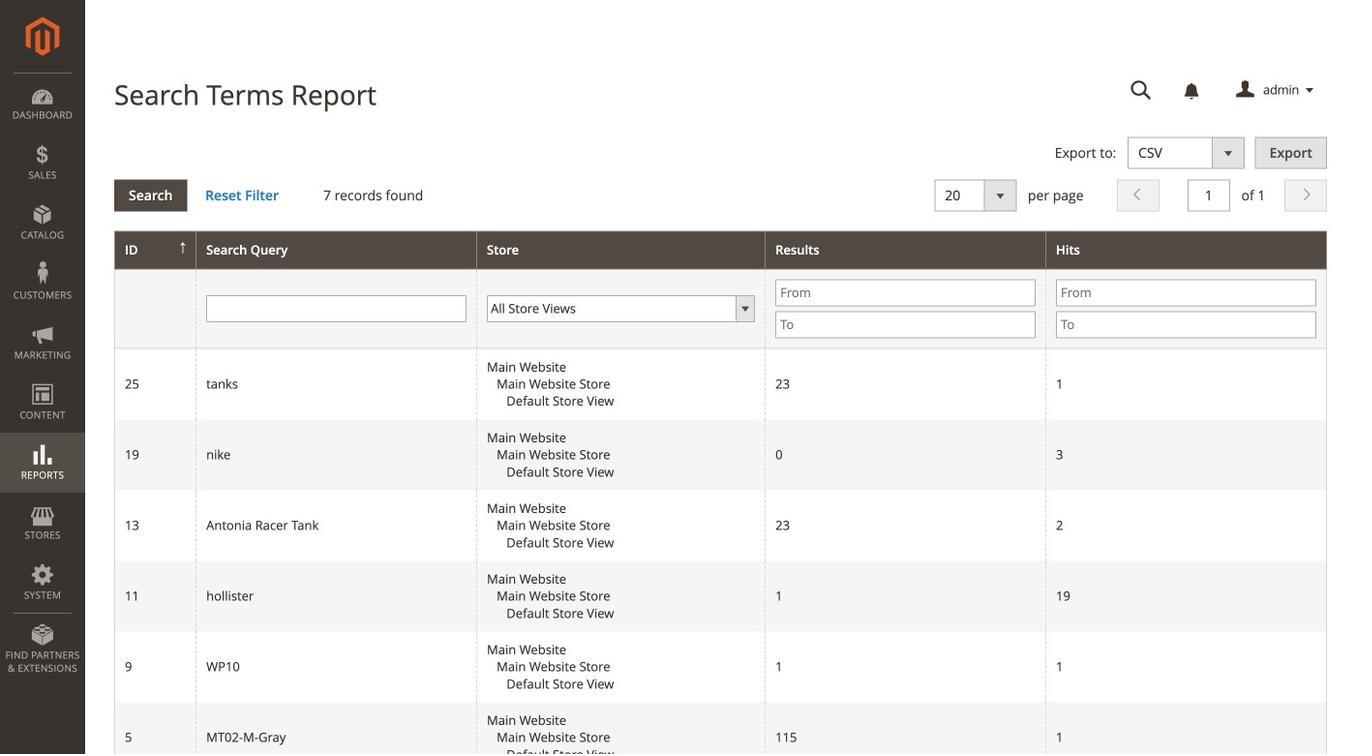 Task type: describe. For each thing, give the bounding box(es) containing it.
from text field for 2nd to text field
[[1056, 279, 1317, 306]]

from text field for 2nd to text field from the right
[[776, 279, 1036, 306]]

2 to text field from the left
[[1056, 311, 1317, 338]]



Task type: locate. For each thing, give the bounding box(es) containing it.
menu bar
[[0, 73, 85, 685]]

0 horizontal spatial from text field
[[776, 279, 1036, 306]]

2 from text field from the left
[[1056, 279, 1317, 306]]

1 to text field from the left
[[776, 311, 1036, 338]]

magento admin panel image
[[26, 16, 60, 56]]

To text field
[[776, 311, 1036, 338], [1056, 311, 1317, 338]]

0 horizontal spatial to text field
[[776, 311, 1036, 338]]

1 from text field from the left
[[776, 279, 1036, 306]]

None text field
[[1117, 74, 1166, 107], [1188, 180, 1230, 212], [206, 295, 467, 322], [1117, 74, 1166, 107], [1188, 180, 1230, 212], [206, 295, 467, 322]]

1 horizontal spatial to text field
[[1056, 311, 1317, 338]]

1 horizontal spatial from text field
[[1056, 279, 1317, 306]]

From text field
[[776, 279, 1036, 306], [1056, 279, 1317, 306]]



